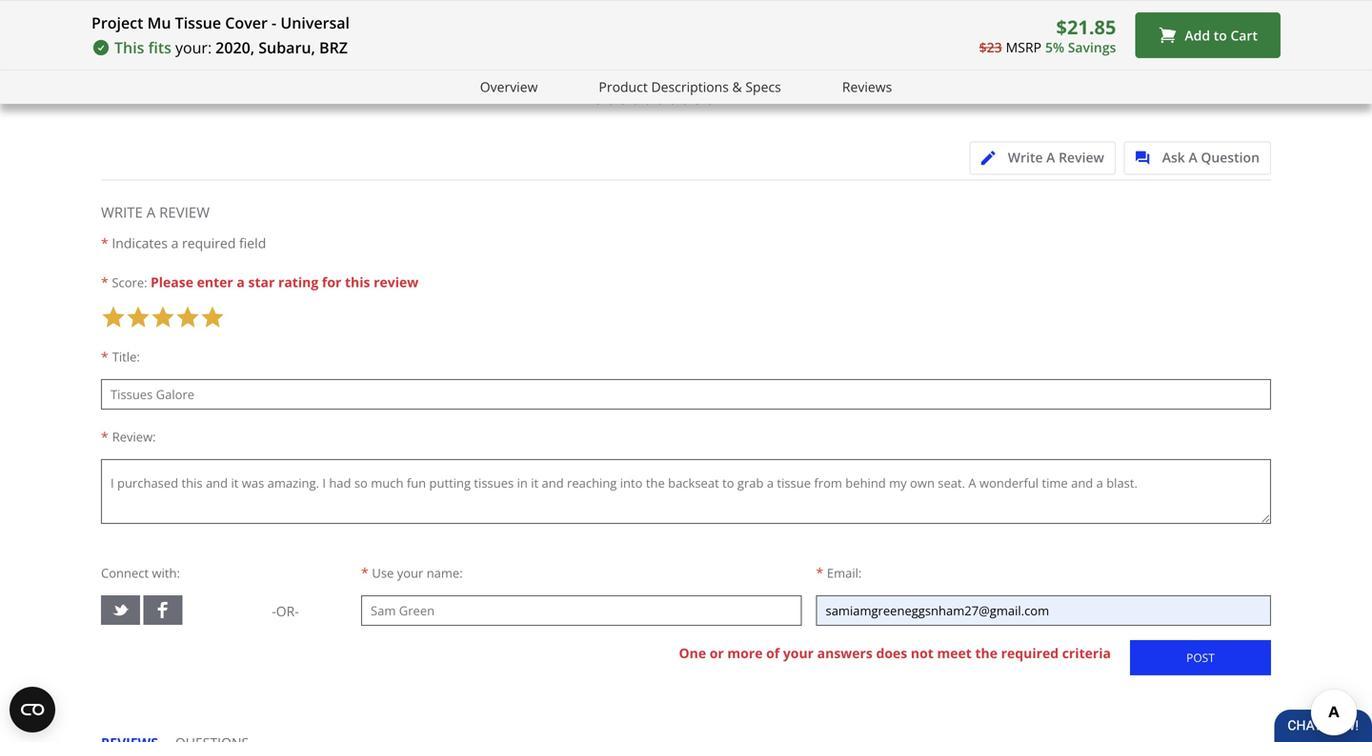 Task type: vqa. For each thing, say whether or not it's contained in the screenshot.
PRODUCT DESCRIPTIONS & SPECS
yes



Task type: locate. For each thing, give the bounding box(es) containing it.
savings
[[1069, 38, 1117, 56]]

of
[[767, 644, 780, 662]]

connect with twitter image
[[112, 601, 130, 620]]

required right the
[[1002, 644, 1059, 662]]

1 horizontal spatial a
[[237, 273, 245, 291]]

your right use
[[397, 565, 424, 582]]

with:
[[152, 565, 180, 582]]

write a review tab panel
[[101, 180, 1272, 702]]

- inside write a review tab panel
[[272, 602, 276, 621]]

write a review button
[[970, 141, 1116, 175]]

* email:
[[817, 564, 862, 582]]

a
[[171, 234, 179, 252], [237, 273, 245, 291]]

your
[[397, 565, 424, 582], [784, 644, 814, 662]]

-
[[272, 12, 277, 33], [272, 602, 276, 621]]

0 vertical spatial required
[[182, 234, 236, 252]]

review
[[374, 273, 419, 291]]

your right of at the right bottom of page
[[784, 644, 814, 662]]

* for * score: please enter a star rating for this review
[[101, 273, 108, 291]]

indicates
[[112, 234, 168, 252]]

5%
[[1046, 38, 1065, 56]]

connect with facebook image
[[154, 601, 172, 620]]

0 vertical spatial your
[[397, 565, 424, 582]]

this
[[345, 273, 370, 291]]

score 1 radio
[[101, 305, 126, 330]]

* for * indicates a required field
[[101, 234, 108, 252]]

* left score:
[[101, 273, 108, 291]]

the
[[976, 644, 998, 662]]

powered
[[1171, 31, 1226, 49]]

question
[[1202, 148, 1260, 166]]

0 horizontal spatial a
[[147, 202, 156, 222]]

1 - from the top
[[272, 12, 277, 33]]

tab list
[[101, 734, 266, 743]]

a for write
[[147, 202, 156, 222]]

reviews
[[843, 78, 893, 96], [731, 86, 781, 104]]

required down review
[[182, 234, 236, 252]]

email:
[[827, 565, 862, 582]]

1 horizontal spatial required
[[1002, 644, 1059, 662]]

* left review:
[[101, 428, 108, 446]]

rating
[[278, 273, 319, 291]]

write
[[1008, 148, 1044, 166]]

not
[[911, 644, 934, 662]]

powered by
[[1171, 31, 1248, 49]]

1 horizontal spatial a
[[1047, 148, 1056, 166]]

* left email:
[[817, 564, 824, 582]]

a inside "dropdown button"
[[1047, 148, 1056, 166]]

name:
[[427, 565, 463, 582]]

powered by link
[[1171, 31, 1281, 55]]

write
[[101, 202, 143, 222]]

add
[[1185, 26, 1211, 44]]

ask a question
[[1163, 148, 1260, 166]]

write a review
[[101, 202, 210, 222]]

criteria
[[1063, 644, 1112, 662]]

* score: please enter a star rating for this review
[[101, 273, 419, 291]]

connect
[[101, 565, 149, 582]]

2 - from the top
[[272, 602, 276, 621]]

add to cart button
[[1136, 12, 1281, 58]]

a down review
[[171, 234, 179, 252]]

1 vertical spatial a
[[237, 273, 245, 291]]

ask
[[1163, 148, 1186, 166]]

cover
[[225, 12, 268, 33]]

*
[[101, 234, 108, 252], [101, 273, 108, 291], [101, 348, 108, 366], [101, 428, 108, 446], [361, 564, 369, 582], [817, 564, 824, 582]]

* for * title:
[[101, 348, 108, 366]]

a inside dropdown button
[[1189, 148, 1198, 166]]

or-
[[276, 602, 299, 621]]

* indicates a required field
[[101, 234, 266, 252]]

specs
[[746, 78, 782, 96]]

required
[[182, 234, 236, 252], [1002, 644, 1059, 662]]

0 vertical spatial -
[[272, 12, 277, 33]]

* left use
[[361, 564, 369, 582]]

meet
[[938, 644, 972, 662]]

0 horizontal spatial your
[[397, 565, 424, 582]]

overview link
[[480, 76, 538, 98]]

a
[[1047, 148, 1056, 166], [1189, 148, 1198, 166], [147, 202, 156, 222]]

1 vertical spatial your
[[784, 644, 814, 662]]

tissue
[[175, 12, 221, 33]]

write a review
[[1008, 148, 1105, 166]]

product descriptions & specs link
[[599, 76, 782, 98]]

* left indicates
[[101, 234, 108, 252]]

a left star
[[237, 273, 245, 291]]

* for * email:
[[817, 564, 824, 582]]

or
[[710, 644, 724, 662]]

reviews link
[[843, 76, 893, 98]]

2 horizontal spatial a
[[1189, 148, 1198, 166]]

1 vertical spatial -
[[272, 602, 276, 621]]

by
[[1230, 31, 1245, 49]]

* for * use your name:
[[361, 564, 369, 582]]

* left title:
[[101, 348, 108, 366]]

this fits your: 2020, subaru, brz
[[114, 37, 348, 58]]

dialog image
[[1136, 151, 1160, 165]]

Email: field
[[817, 596, 1272, 626]]

a for write
[[1047, 148, 1056, 166]]

1 horizontal spatial your
[[784, 644, 814, 662]]

review
[[1059, 148, 1105, 166]]

None button
[[1131, 641, 1272, 676]]

a for ask
[[1189, 148, 1198, 166]]

open widget image
[[10, 687, 55, 733]]

msrp
[[1006, 38, 1042, 56]]

$21.85 $23 msrp 5% savings
[[980, 14, 1117, 56]]

one or more of your answers does not meet the required criteria alert
[[679, 644, 1112, 662]]

project
[[92, 12, 143, 33]]

use
[[372, 565, 394, 582]]

cart
[[1231, 26, 1258, 44]]

0 horizontal spatial a
[[171, 234, 179, 252]]

a inside tab panel
[[147, 202, 156, 222]]

product
[[599, 78, 648, 96]]

connect with:
[[101, 565, 180, 582]]

please enter a star rating for this review alert
[[151, 273, 419, 291]]

this
[[114, 37, 144, 58]]

fits
[[148, 37, 172, 58]]



Task type: describe. For each thing, give the bounding box(es) containing it.
1 horizontal spatial reviews
[[843, 78, 893, 96]]

for
[[322, 273, 342, 291]]

subaru,
[[259, 37, 315, 58]]

star
[[248, 273, 275, 291]]

descriptions
[[652, 78, 729, 96]]

please
[[151, 273, 194, 291]]

universal
[[281, 12, 350, 33]]

field
[[239, 234, 266, 252]]

$21.85
[[1057, 14, 1117, 40]]

review
[[159, 202, 210, 222]]

one
[[679, 644, 707, 662]]

0 horizontal spatial required
[[182, 234, 236, 252]]

* review:
[[101, 428, 156, 446]]

ask a question button
[[1125, 141, 1272, 175]]

* use your name:
[[361, 564, 463, 582]]

$23
[[980, 38, 1003, 56]]

to
[[1214, 26, 1228, 44]]

your:
[[175, 37, 212, 58]]

your inside * use your name:
[[397, 565, 424, 582]]

0 reviews
[[720, 86, 781, 104]]

mu
[[147, 12, 171, 33]]

overview
[[480, 78, 538, 96]]

Review: text field
[[101, 459, 1272, 524]]

score 5 radio
[[200, 305, 225, 330]]

2020,
[[216, 37, 255, 58]]

0
[[720, 86, 727, 104]]

more
[[728, 644, 763, 662]]

score 3 radio
[[151, 305, 175, 330]]

add to cart
[[1185, 26, 1258, 44]]

one or more of your answers does not meet the required criteria
[[679, 644, 1112, 662]]

none button inside write a review tab panel
[[1131, 641, 1272, 676]]

score:
[[112, 274, 147, 291]]

Title: field
[[101, 379, 1272, 410]]

score 2 radio
[[126, 305, 151, 330]]

brz
[[319, 37, 348, 58]]

0 horizontal spatial reviews
[[731, 86, 781, 104]]

1 vertical spatial required
[[1002, 644, 1059, 662]]

project mu tissue cover - universal
[[92, 12, 350, 33]]

0 vertical spatial a
[[171, 234, 179, 252]]

Use your name: field
[[361, 596, 802, 626]]

review:
[[112, 428, 156, 446]]

* for * review:
[[101, 428, 108, 446]]

* title:
[[101, 348, 140, 366]]

answers
[[818, 644, 873, 662]]

does
[[877, 644, 908, 662]]

-or-
[[272, 602, 299, 621]]

product descriptions & specs
[[599, 78, 782, 96]]

&
[[733, 78, 742, 96]]

score 4 radio
[[175, 305, 200, 330]]

write no frame image
[[982, 151, 1006, 165]]

enter
[[197, 273, 233, 291]]

title:
[[112, 348, 140, 366]]



